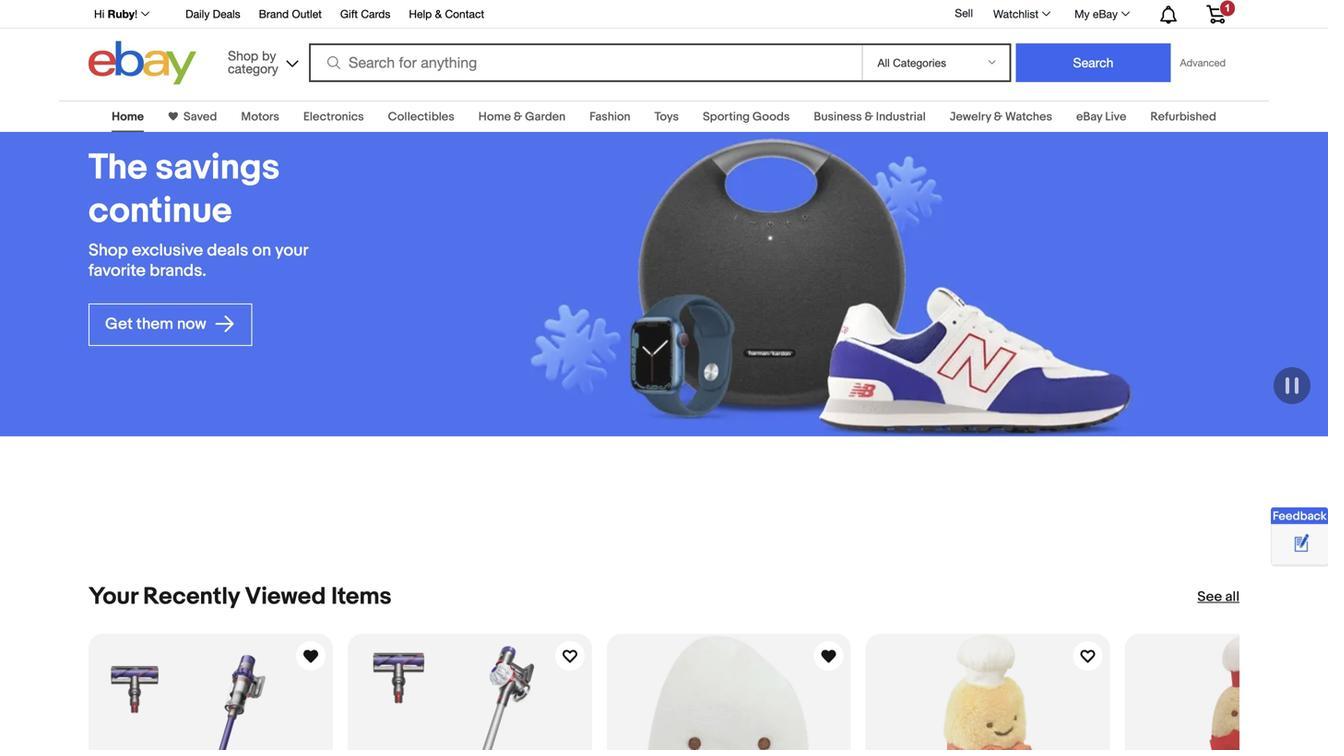 Task type: describe. For each thing, give the bounding box(es) containing it.
now
[[177, 314, 206, 334]]

deals
[[213, 7, 241, 20]]

1
[[1226, 2, 1231, 14]]

home & garden link
[[479, 110, 566, 124]]

daily deals link
[[186, 5, 241, 25]]

hi
[[94, 7, 105, 20]]

your recently viewed items link
[[89, 583, 392, 611]]

Search for anything text field
[[312, 45, 859, 80]]

see
[[1198, 589, 1223, 605]]

them
[[136, 314, 174, 334]]

the
[[89, 147, 147, 190]]

category
[[228, 61, 278, 76]]

ruby
[[108, 7, 135, 20]]

business & industrial
[[814, 110, 926, 124]]

outlet
[[292, 7, 322, 20]]

by
[[262, 48, 276, 63]]

shop by category button
[[220, 41, 303, 81]]

exclusive
[[132, 240, 203, 261]]

favorite
[[89, 261, 146, 281]]

advanced
[[1181, 57, 1227, 69]]

watchlist link
[[984, 3, 1060, 25]]

recently
[[143, 583, 240, 611]]

sporting
[[703, 110, 750, 124]]

get them now link
[[89, 303, 252, 346]]

brand outlet
[[259, 7, 322, 20]]

& for business
[[865, 110, 874, 124]]

!
[[135, 7, 138, 20]]

feedback
[[1274, 509, 1328, 524]]

live
[[1106, 110, 1127, 124]]

deals
[[207, 240, 249, 261]]

your recently viewed items
[[89, 583, 392, 611]]

ebay inside 'link'
[[1094, 7, 1119, 20]]

jewelry
[[950, 110, 992, 124]]

motors
[[241, 110, 280, 124]]

on
[[252, 240, 271, 261]]

gift cards link
[[340, 5, 391, 25]]

ebay inside the savings continue 'main content'
[[1077, 110, 1103, 124]]

toys link
[[655, 110, 679, 124]]

get them now
[[105, 314, 210, 334]]

refurbished
[[1151, 110, 1217, 124]]

collectibles
[[388, 110, 455, 124]]

home for home & garden
[[479, 110, 511, 124]]

industrial
[[877, 110, 926, 124]]

help & contact
[[409, 7, 485, 20]]

goods
[[753, 110, 790, 124]]

account navigation
[[84, 0, 1240, 29]]

the savings continue main content
[[0, 90, 1329, 750]]

1 link
[[1196, 0, 1238, 27]]

toys
[[655, 110, 679, 124]]

brands.
[[150, 261, 207, 281]]

none submit inside shop by category banner
[[1017, 43, 1172, 82]]



Task type: locate. For each thing, give the bounding box(es) containing it.
motors link
[[241, 110, 280, 124]]

advanced link
[[1172, 44, 1236, 81]]

home & garden
[[479, 110, 566, 124]]

the savings continue shop exclusive deals on your favorite brands.
[[89, 147, 308, 281]]

electronics link
[[304, 110, 364, 124]]

see all
[[1198, 589, 1240, 605]]

saved link
[[178, 110, 217, 124]]

see all link
[[1198, 588, 1240, 606]]

jewelry & watches
[[950, 110, 1053, 124]]

shop left by
[[228, 48, 259, 63]]

home
[[112, 110, 144, 124], [479, 110, 511, 124]]

1 vertical spatial ebay
[[1077, 110, 1103, 124]]

cards
[[361, 7, 391, 20]]

ebay left live
[[1077, 110, 1103, 124]]

watchlist
[[994, 7, 1039, 20]]

my ebay link
[[1065, 3, 1139, 25]]

1 horizontal spatial shop
[[228, 48, 259, 63]]

daily
[[186, 7, 210, 20]]

sporting goods link
[[703, 110, 790, 124]]

get
[[105, 314, 133, 334]]

brand outlet link
[[259, 5, 322, 25]]

& for help
[[435, 7, 442, 20]]

home up the on the top left of the page
[[112, 110, 144, 124]]

& for jewelry
[[995, 110, 1003, 124]]

saved
[[184, 110, 217, 124]]

1 vertical spatial shop
[[89, 240, 128, 261]]

shop up the favorite
[[89, 240, 128, 261]]

None submit
[[1017, 43, 1172, 82]]

refurbished link
[[1151, 110, 1217, 124]]

savings
[[155, 147, 280, 190]]

& right business
[[865, 110, 874, 124]]

gift cards
[[340, 7, 391, 20]]

shop by category
[[228, 48, 278, 76]]

ebay live link
[[1077, 110, 1127, 124]]

continue
[[89, 190, 232, 233]]

0 vertical spatial ebay
[[1094, 7, 1119, 20]]

home for home
[[112, 110, 144, 124]]

fashion link
[[590, 110, 631, 124]]

my
[[1075, 7, 1090, 20]]

daily deals
[[186, 7, 241, 20]]

collectibles link
[[388, 110, 455, 124]]

all
[[1226, 589, 1240, 605]]

ebay right my
[[1094, 7, 1119, 20]]

ebay live
[[1077, 110, 1127, 124]]

1 home from the left
[[112, 110, 144, 124]]

your
[[89, 583, 138, 611]]

help
[[409, 7, 432, 20]]

shop inside the savings continue shop exclusive deals on your favorite brands.
[[89, 240, 128, 261]]

shop inside the shop by category
[[228, 48, 259, 63]]

2 home from the left
[[479, 110, 511, 124]]

your
[[275, 240, 308, 261]]

0 horizontal spatial shop
[[89, 240, 128, 261]]

1 horizontal spatial home
[[479, 110, 511, 124]]

electronics
[[304, 110, 364, 124]]

ebay
[[1094, 7, 1119, 20], [1077, 110, 1103, 124]]

& inside account navigation
[[435, 7, 442, 20]]

sporting goods
[[703, 110, 790, 124]]

the savings continue link
[[89, 147, 354, 233]]

gift
[[340, 7, 358, 20]]

contact
[[445, 7, 485, 20]]

my ebay
[[1075, 7, 1119, 20]]

& left garden
[[514, 110, 523, 124]]

home left garden
[[479, 110, 511, 124]]

shop by category banner
[[84, 0, 1240, 90]]

& right jewelry
[[995, 110, 1003, 124]]

& for home
[[514, 110, 523, 124]]

sell link
[[947, 7, 982, 19]]

0 horizontal spatial home
[[112, 110, 144, 124]]

business
[[814, 110, 863, 124]]

fashion
[[590, 110, 631, 124]]

viewed
[[245, 583, 326, 611]]

jewelry & watches link
[[950, 110, 1053, 124]]

0 vertical spatial shop
[[228, 48, 259, 63]]

shop
[[228, 48, 259, 63], [89, 240, 128, 261]]

garden
[[525, 110, 566, 124]]

watches
[[1006, 110, 1053, 124]]

items
[[331, 583, 392, 611]]

&
[[435, 7, 442, 20], [514, 110, 523, 124], [865, 110, 874, 124], [995, 110, 1003, 124]]

& right help
[[435, 7, 442, 20]]

sell
[[956, 7, 974, 19]]

brand
[[259, 7, 289, 20]]

business & industrial link
[[814, 110, 926, 124]]

hi ruby !
[[94, 7, 138, 20]]

help & contact link
[[409, 5, 485, 25]]



Task type: vqa. For each thing, say whether or not it's contained in the screenshot.
Fashion
yes



